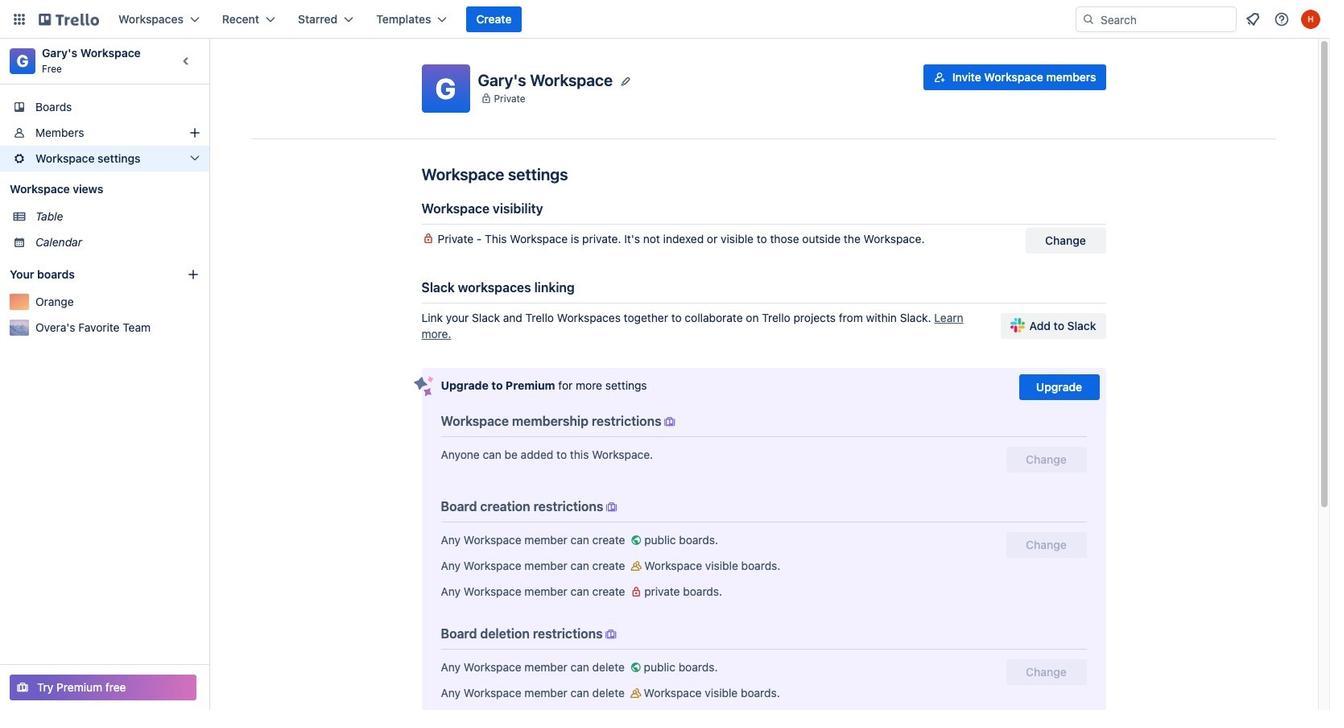 Task type: locate. For each thing, give the bounding box(es) containing it.
0 notifications image
[[1243, 10, 1263, 29]]

0 vertical spatial sm image
[[603, 499, 620, 515]]

Search field
[[1095, 8, 1236, 31]]

2 vertical spatial sm image
[[603, 627, 619, 643]]

search image
[[1082, 13, 1095, 26]]

sm image
[[603, 499, 620, 515], [628, 584, 644, 600], [603, 627, 619, 643]]

your boards with 2 items element
[[10, 265, 163, 284]]

sm image
[[662, 414, 678, 430], [628, 532, 644, 548], [628, 558, 644, 574], [628, 660, 644, 676], [628, 685, 644, 701]]

sparkle image
[[414, 376, 434, 397]]

open information menu image
[[1274, 11, 1290, 27]]

add board image
[[187, 268, 200, 281]]

1 vertical spatial sm image
[[628, 584, 644, 600]]



Task type: vqa. For each thing, say whether or not it's contained in the screenshot.
first sm image
yes



Task type: describe. For each thing, give the bounding box(es) containing it.
back to home image
[[39, 6, 99, 32]]

primary element
[[0, 0, 1330, 39]]

workspace navigation collapse icon image
[[176, 50, 198, 72]]

howard (howard38800628) image
[[1301, 10, 1321, 29]]



